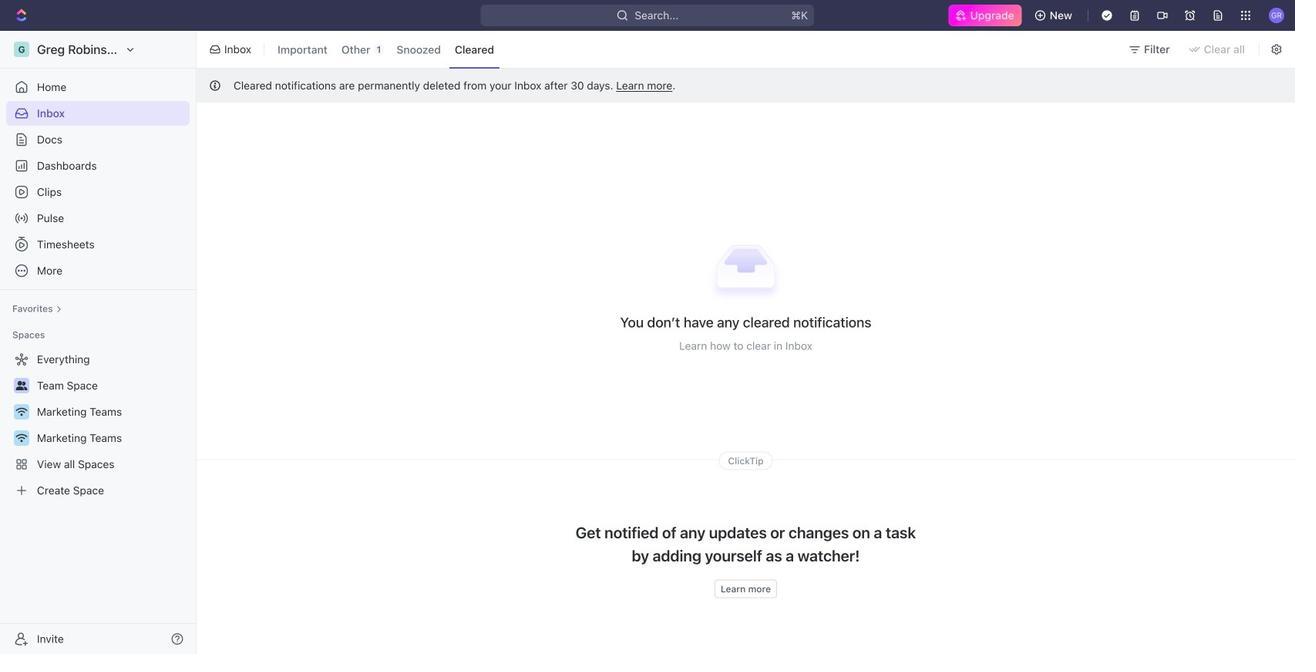 Task type: describe. For each thing, give the bounding box(es) containing it.
user group image
[[16, 381, 27, 390]]

1 wifi image from the top
[[16, 407, 27, 416]]

sidebar navigation
[[0, 31, 200, 654]]

2 wifi image from the top
[[16, 433, 27, 443]]



Task type: locate. For each thing, give the bounding box(es) containing it.
tree
[[6, 347, 190, 503]]

tree inside sidebar navigation
[[6, 347, 190, 503]]

greg robinson's workspace, , element
[[14, 42, 29, 57]]

wifi image
[[16, 407, 27, 416], [16, 433, 27, 443]]

tab list
[[269, 28, 503, 71]]

0 vertical spatial wifi image
[[16, 407, 27, 416]]

1 vertical spatial wifi image
[[16, 433, 27, 443]]



Task type: vqa. For each thing, say whether or not it's contained in the screenshot.
the 5
no



